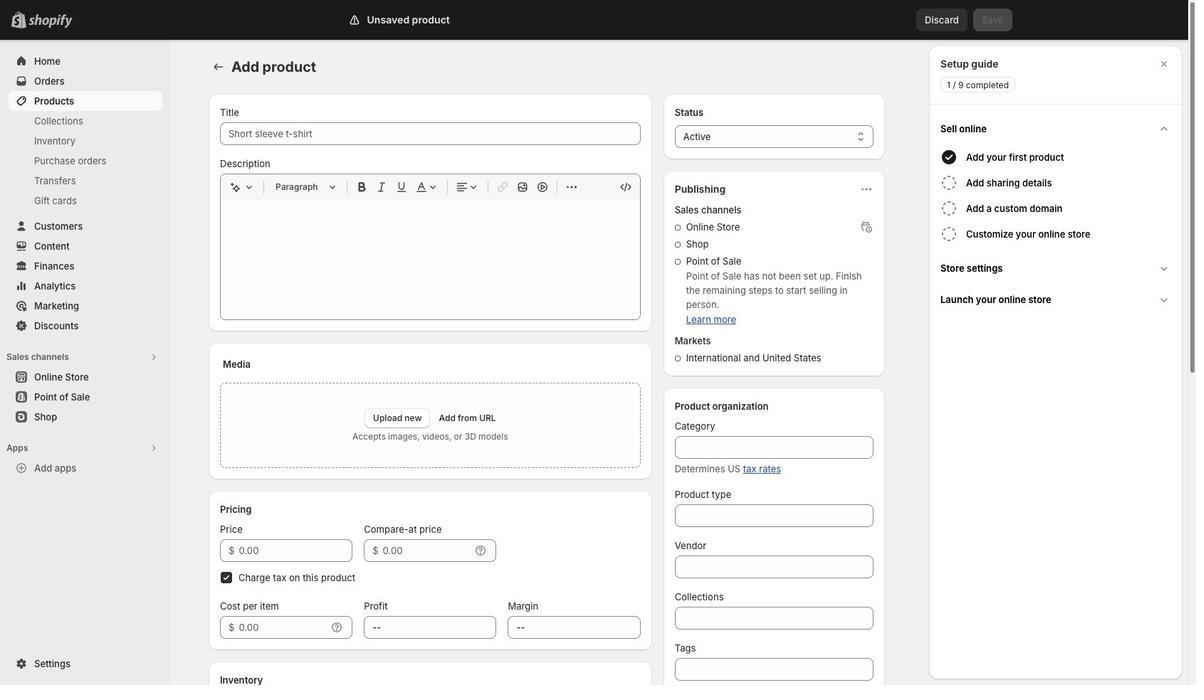Task type: locate. For each thing, give the bounding box(es) containing it.
None text field
[[675, 608, 874, 630], [364, 617, 497, 640], [508, 617, 641, 640], [675, 608, 874, 630], [364, 617, 497, 640], [508, 617, 641, 640]]

mark customize your online store as done image
[[941, 226, 958, 243]]

Short sleeve t-shirt text field
[[220, 123, 641, 145]]

  text field
[[239, 540, 353, 563], [383, 540, 471, 563]]

None text field
[[675, 437, 874, 459], [675, 505, 874, 528], [675, 556, 874, 579], [675, 659, 874, 682], [675, 437, 874, 459], [675, 505, 874, 528], [675, 556, 874, 579], [675, 659, 874, 682]]

dialog
[[930, 46, 1183, 680]]

1 horizontal spatial   text field
[[383, 540, 471, 563]]

1   text field from the left
[[239, 540, 353, 563]]

0 horizontal spatial   text field
[[239, 540, 353, 563]]



Task type: describe. For each thing, give the bounding box(es) containing it.
  text field
[[239, 617, 327, 640]]

mark add a custom domain as done image
[[941, 200, 958, 217]]

2   text field from the left
[[383, 540, 471, 563]]

mark add sharing details as done image
[[941, 175, 958, 192]]

shopify image
[[31, 14, 76, 28]]



